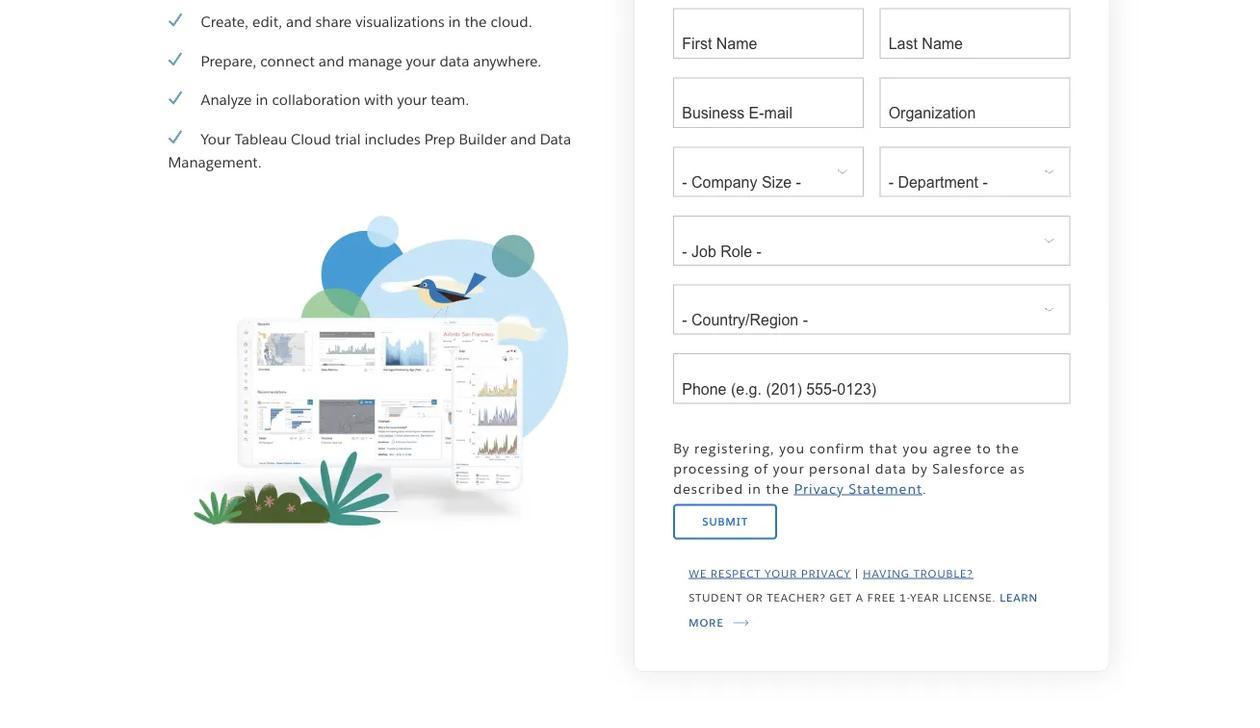 Task type: vqa. For each thing, say whether or not it's contained in the screenshot.
menu toggle icon
no



Task type: describe. For each thing, give the bounding box(es) containing it.
.
[[923, 480, 928, 497]]

includes
[[365, 130, 421, 148]]

collaboration
[[272, 91, 361, 109]]

data inside by registering, you confirm that you agree to the processing of your personal data by salesforce as described in the
[[876, 460, 907, 477]]

or
[[747, 591, 764, 605]]

create,
[[201, 13, 249, 31]]

anywhere.
[[473, 52, 542, 70]]

your right with on the top left of the page
[[397, 91, 427, 109]]

your
[[201, 130, 231, 148]]

visualizations
[[356, 13, 445, 31]]

learn more link
[[689, 591, 1039, 629]]

year
[[911, 591, 940, 605]]

confirm
[[810, 440, 865, 457]]

builder
[[459, 130, 507, 148]]

manage
[[348, 52, 402, 70]]

edit,
[[252, 13, 282, 31]]

Business E-mail email field
[[674, 77, 864, 128]]

of
[[754, 460, 769, 477]]

by
[[912, 460, 928, 477]]

salesforce
[[933, 460, 1006, 477]]

privacy
[[795, 480, 845, 497]]

trouble?
[[914, 567, 974, 580]]

and for manage
[[319, 52, 344, 70]]

analyze
[[201, 91, 252, 109]]

free
[[868, 591, 896, 605]]

1 you from the left
[[780, 440, 805, 457]]

license.
[[944, 591, 997, 605]]

connect
[[260, 52, 315, 70]]

trial
[[335, 130, 361, 148]]

and for share
[[286, 13, 312, 31]]

Last Name text field
[[880, 8, 1071, 59]]

having
[[864, 567, 910, 580]]

processing
[[674, 460, 750, 477]]

learn more
[[689, 591, 1039, 629]]

privacy
[[802, 567, 851, 580]]

1 horizontal spatial in
[[448, 13, 461, 31]]

personal
[[809, 460, 871, 477]]

analyze in collaboration with your team.
[[201, 91, 470, 109]]

your down visualizations
[[406, 52, 436, 70]]

prepare, connect and manage your data anywhere.
[[201, 52, 542, 70]]

and inside your tableau cloud trial includes prep builder and data management.
[[511, 130, 536, 148]]

cloud
[[291, 130, 331, 148]]

by
[[674, 440, 690, 457]]

your inside by registering, you confirm that you agree to the processing of your personal data by salesforce as described in the
[[773, 460, 805, 477]]



Task type: locate. For each thing, give the bounding box(es) containing it.
the left cloud.
[[465, 13, 487, 31]]

share
[[316, 13, 352, 31]]

data up statement
[[876, 460, 907, 477]]

in
[[448, 13, 461, 31], [256, 91, 268, 109], [748, 480, 762, 497]]

your up teacher?
[[765, 567, 798, 580]]

prepare,
[[201, 52, 257, 70]]

we
[[689, 567, 707, 580]]

2 you from the left
[[903, 440, 929, 457]]

as
[[1010, 460, 1026, 477]]

to
[[977, 440, 992, 457]]

privacy statement .
[[795, 480, 928, 497]]

you
[[780, 440, 805, 457], [903, 440, 929, 457]]

in down of
[[748, 480, 762, 497]]

student
[[689, 591, 743, 605]]

create, edit, and share visualizations in the cloud.
[[201, 13, 532, 31]]

and
[[286, 13, 312, 31], [319, 52, 344, 70], [511, 130, 536, 148]]

1 horizontal spatial and
[[319, 52, 344, 70]]

with
[[365, 91, 394, 109]]

1 vertical spatial and
[[319, 52, 344, 70]]

0 vertical spatial and
[[286, 13, 312, 31]]

registering,
[[695, 440, 775, 457]]

we respect your privacy | having trouble?
[[689, 567, 974, 580]]

0 horizontal spatial you
[[780, 440, 805, 457]]

None submit
[[674, 504, 778, 540]]

the
[[465, 13, 487, 31], [997, 440, 1020, 457], [766, 480, 790, 497]]

the down of
[[766, 480, 790, 497]]

a
[[856, 591, 864, 605]]

student or teacher? get a free 1-year license.
[[689, 591, 1000, 605]]

0 vertical spatial data
[[440, 52, 470, 70]]

2 vertical spatial the
[[766, 480, 790, 497]]

and left data
[[511, 130, 536, 148]]

your
[[406, 52, 436, 70], [397, 91, 427, 109], [773, 460, 805, 477], [765, 567, 798, 580]]

described
[[674, 480, 744, 497]]

in right visualizations
[[448, 13, 461, 31]]

your right of
[[773, 460, 805, 477]]

cloud.
[[491, 13, 532, 31]]

|
[[855, 567, 860, 580]]

tableau
[[235, 130, 287, 148]]

1 horizontal spatial the
[[766, 480, 790, 497]]

by registering, you confirm that you agree to the processing of your personal data by salesforce as described in the
[[674, 440, 1026, 497]]

2 horizontal spatial the
[[997, 440, 1020, 457]]

0 horizontal spatial data
[[440, 52, 470, 70]]

1 vertical spatial in
[[256, 91, 268, 109]]

1 horizontal spatial data
[[876, 460, 907, 477]]

1 vertical spatial the
[[997, 440, 1020, 457]]

First Name text field
[[674, 8, 864, 59]]

data up the team.
[[440, 52, 470, 70]]

0 horizontal spatial in
[[256, 91, 268, 109]]

prep
[[425, 130, 455, 148]]

more
[[689, 616, 724, 629]]

1-
[[900, 591, 911, 605]]

you left 'confirm'
[[780, 440, 805, 457]]

get
[[830, 591, 853, 605]]

having trouble? link
[[864, 567, 974, 580]]

1 horizontal spatial you
[[903, 440, 929, 457]]

your tableau cloud trial includes prep builder and data management.
[[168, 130, 572, 172]]

statement
[[849, 480, 923, 497]]

management.
[[168, 153, 262, 172]]

respect
[[711, 567, 762, 580]]

that
[[870, 440, 899, 457]]

agree
[[933, 440, 973, 457]]

Organization text field
[[880, 77, 1071, 128]]

data
[[440, 52, 470, 70], [876, 460, 907, 477]]

2 horizontal spatial in
[[748, 480, 762, 497]]

and right edit,
[[286, 13, 312, 31]]

privacy statement link
[[795, 480, 923, 497]]

team.
[[431, 91, 470, 109]]

0 vertical spatial in
[[448, 13, 461, 31]]

teacher?
[[768, 591, 826, 605]]

0 vertical spatial the
[[465, 13, 487, 31]]

2 vertical spatial and
[[511, 130, 536, 148]]

Phone (e.g. (201) 555-0123) telephone field
[[674, 353, 1071, 404]]

the up 'as'
[[997, 440, 1020, 457]]

2 vertical spatial in
[[748, 480, 762, 497]]

in inside by registering, you confirm that you agree to the processing of your personal data by salesforce as described in the
[[748, 480, 762, 497]]

0 horizontal spatial and
[[286, 13, 312, 31]]

in right the analyze
[[256, 91, 268, 109]]

learn
[[1000, 591, 1039, 605]]

2 horizontal spatial and
[[511, 130, 536, 148]]

you up 'by'
[[903, 440, 929, 457]]

and down share
[[319, 52, 344, 70]]

we respect your privacy link
[[689, 567, 851, 580]]

0 horizontal spatial the
[[465, 13, 487, 31]]

data
[[540, 130, 572, 148]]

1 vertical spatial data
[[876, 460, 907, 477]]



